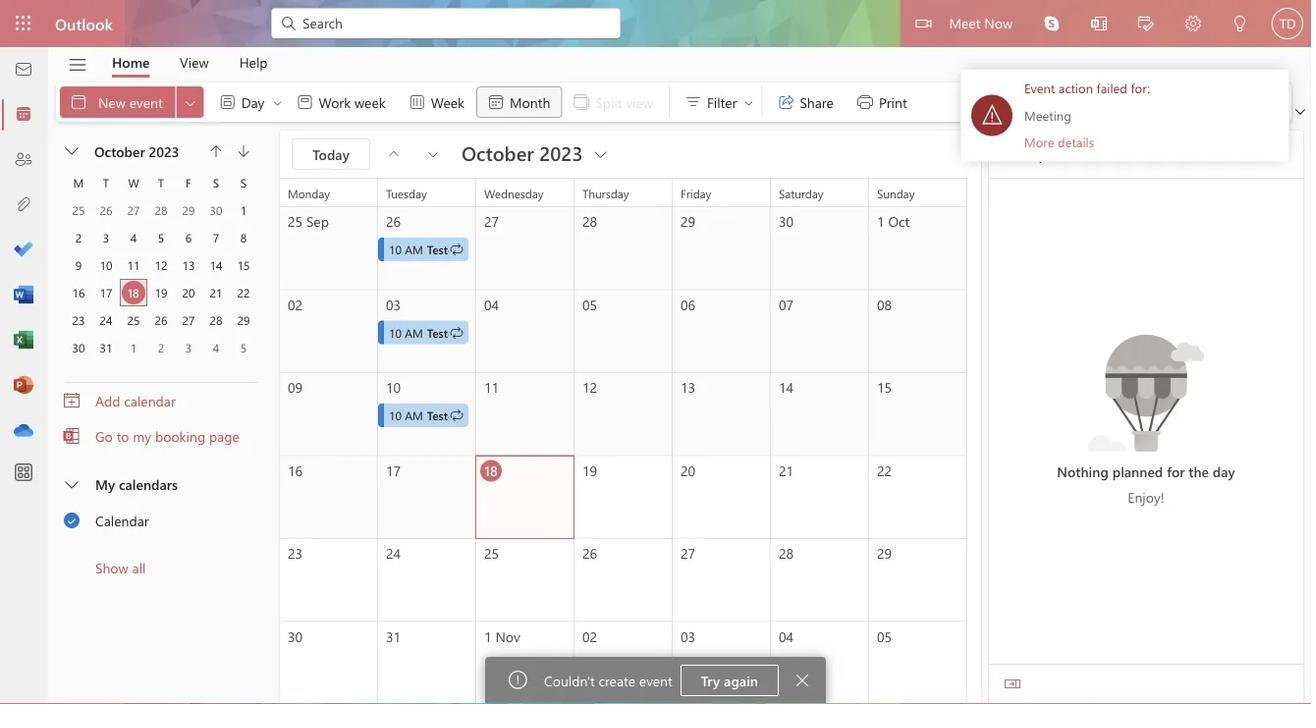 Task type: locate. For each thing, give the bounding box(es) containing it.
10 for repeating event image
[[389, 325, 402, 340]]

october inside button
[[94, 142, 145, 160]]

0 vertical spatial 5 button
[[149, 226, 173, 250]]

6 button
[[177, 226, 200, 250]]

0 horizontal spatial 02
[[288, 295, 303, 313]]

again
[[724, 671, 758, 690]]

 for 2nd repeating event icon from the top
[[449, 408, 465, 423]]

1 vertical spatial 26 button
[[149, 308, 173, 332]]

03
[[386, 295, 401, 313], [681, 627, 696, 645]]

1 horizontal spatial 05
[[877, 627, 892, 645]]

testdummy2 for 2nd repeating event icon from the top
[[427, 408, 495, 423]]

tab list
[[97, 47, 283, 78]]

11 inside button
[[127, 257, 140, 273]]

calendar image
[[14, 105, 33, 125]]

1 vertical spatial 3
[[185, 340, 192, 356]]

26 button down "19" button
[[149, 308, 173, 332]]

 for 2nd repeating event icon from the bottom
[[449, 242, 465, 257]]

sunday element
[[230, 169, 257, 196]]

 for  popup button
[[1296, 107, 1306, 117]]

am for repeating event image
[[405, 325, 423, 340]]

31
[[100, 340, 112, 356], [386, 627, 401, 645]]

5 button
[[149, 226, 173, 250], [232, 336, 255, 360]]

1 10 am testdummy2 from the top
[[389, 242, 495, 257]]

3 10 am testdummy2 from the top
[[389, 408, 495, 423]]

for
[[1167, 463, 1185, 481]]

21 button
[[204, 281, 228, 305]]

1 horizontal spatial 23
[[288, 544, 303, 562]]

4 up 11 button
[[130, 230, 137, 246]]


[[486, 92, 506, 112]]

 left 
[[182, 95, 198, 110]]

4 down the 21 button
[[213, 340, 219, 356]]

0 vertical spatial 16
[[72, 285, 85, 301]]

25 left sep
[[288, 212, 303, 230]]

saturday element
[[202, 169, 230, 196]]

2 t from the left
[[158, 175, 164, 191]]

work
[[319, 93, 351, 111]]

0 horizontal spatial 03
[[386, 295, 401, 313]]

18 button
[[122, 281, 145, 305]]

16 down 09
[[288, 461, 303, 479]]

0 vertical spatial 
[[1296, 107, 1306, 117]]

october up wednesday
[[462, 139, 534, 165]]

0 horizontal spatial 22
[[237, 285, 250, 301]]

0 vertical spatial oct
[[1069, 143, 1095, 166]]

 inside october 2023 
[[591, 144, 611, 163]]

30 button
[[204, 198, 228, 222], [67, 336, 90, 360]]

1 horizontal spatial 13
[[681, 378, 696, 396]]

2 am from the top
[[405, 325, 423, 340]]

0 horizontal spatial 13
[[182, 257, 195, 273]]

create
[[599, 672, 636, 690]]

0 horizontal spatial s
[[213, 175, 219, 191]]

the
[[1189, 463, 1209, 481]]

friday element
[[175, 169, 202, 196]]

 left my
[[65, 478, 79, 492]]

2 for 2 button to the left
[[75, 230, 82, 246]]

1 horizontal spatial oct
[[1069, 143, 1095, 166]]

1 vertical spatial 03
[[681, 627, 696, 645]]

failed
[[1097, 80, 1128, 97]]

3 button
[[94, 226, 118, 250], [177, 336, 200, 360]]

0 vertical spatial 05
[[583, 295, 597, 313]]

02 right 22 button
[[288, 295, 303, 313]]

0 horizontal spatial 4 button
[[122, 226, 145, 250]]

1 am from the top
[[405, 242, 423, 257]]

1 down "sunday" at the right of the page
[[877, 212, 885, 230]]

page
[[209, 427, 239, 445]]

0 vertical spatial 10 am testdummy2
[[389, 242, 495, 257]]

t right m
[[103, 175, 109, 191]]

1 button down sunday element
[[232, 198, 255, 222]]

2 button up 9
[[67, 226, 90, 250]]

27
[[127, 202, 140, 218], [484, 212, 499, 230], [182, 312, 195, 328], [681, 544, 696, 562]]

today button
[[292, 139, 370, 170]]

2 testdummy2 from the top
[[427, 325, 495, 340]]

 search field
[[271, 0, 621, 44]]

1 vertical spatial 18
[[128, 285, 139, 301]]

 button
[[57, 138, 88, 165]]

calendars
[[119, 475, 178, 493]]

t
[[103, 175, 109, 191], [158, 175, 164, 191]]

show
[[95, 559, 128, 577]]

0 vertical spatial 25 button
[[67, 198, 90, 222]]

october 2023 button
[[84, 138, 202, 165]]

0 vertical spatial 13
[[182, 257, 195, 273]]

0 vertical spatial 31
[[100, 340, 112, 356]]

2 up 9
[[75, 230, 82, 246]]

0 vertical spatial 18
[[1048, 143, 1064, 166]]

wed,
[[1005, 143, 1044, 166]]

5 left 6 button
[[158, 230, 164, 246]]

0 horizontal spatial oct
[[888, 212, 910, 230]]

18
[[1048, 143, 1064, 166], [128, 285, 139, 301], [485, 461, 498, 479]]

share
[[800, 93, 834, 111]]

10 am testdummy2
[[389, 242, 495, 257], [389, 325, 495, 340], [389, 408, 495, 423]]

8
[[240, 230, 247, 246]]

14 left 15 'button'
[[210, 257, 222, 273]]

30
[[210, 202, 222, 218], [779, 212, 794, 230], [72, 340, 85, 356], [288, 627, 303, 645]]

 right the  button
[[425, 146, 441, 162]]

30 button up "7" button
[[204, 198, 228, 222]]

25 button down m
[[67, 198, 90, 222]]

5 for the 5 button to the left
[[158, 230, 164, 246]]

 up monday element
[[65, 144, 79, 158]]

0 horizontal spatial 19
[[155, 285, 167, 301]]

to do image
[[14, 241, 33, 260]]

t inside thursday element
[[158, 175, 164, 191]]

28 button down the 21 button
[[204, 308, 228, 332]]

14 inside button
[[210, 257, 222, 273]]

11
[[127, 257, 140, 273], [484, 378, 499, 396]]

wednesday element
[[120, 169, 147, 196]]

td
[[1280, 16, 1296, 31]]

repeating event image up repeating event image
[[449, 238, 465, 261]]

0 horizontal spatial 11
[[127, 257, 140, 273]]

13 button
[[177, 253, 200, 277]]

1 vertical spatial 17
[[386, 461, 401, 479]]

s for saturday element at the top of the page
[[213, 175, 219, 191]]

18 inside 18 button
[[128, 285, 139, 301]]

0 vertical spatial 23
[[72, 312, 85, 328]]

new
[[98, 93, 126, 111]]

1 button right 31 button
[[122, 336, 145, 360]]

outlook banner
[[0, 0, 1312, 50]]

1 vertical spatial 27 button
[[177, 308, 200, 332]]

14 down the 07
[[779, 378, 794, 396]]

1 horizontal spatial 03
[[681, 627, 696, 645]]

t inside tuesday element
[[103, 175, 109, 191]]

 inside dropdown button
[[65, 144, 79, 158]]

1 horizontal spatial 4 button
[[204, 336, 228, 360]]

t right wednesday element
[[158, 175, 164, 191]]


[[1186, 16, 1201, 31]]

0 vertical spatial am
[[405, 242, 423, 257]]

s left sunday element
[[213, 175, 219, 191]]

powerpoint image
[[14, 376, 33, 396]]

3 up 10 button
[[103, 230, 109, 246]]

view button
[[165, 47, 224, 78]]

list box
[[48, 466, 272, 586]]

tuesday
[[386, 186, 427, 201]]

2 vertical spatial 18
[[485, 461, 498, 479]]

0 vertical spatial 20
[[182, 285, 195, 301]]

october 2023 
[[462, 139, 611, 165]]

 for  dropdown button
[[65, 144, 79, 158]]

filter
[[707, 93, 737, 111]]

event inside  new event
[[129, 93, 163, 111]]

1 t from the left
[[103, 175, 109, 191]]

2 vertical spatial am
[[405, 408, 423, 423]]

 button
[[418, 139, 449, 170]]

30 button down 23 button
[[67, 336, 90, 360]]

5 button left 6 button
[[149, 226, 173, 250]]

0 vertical spatial 12
[[155, 257, 167, 273]]

repeating event image
[[449, 238, 465, 261], [449, 404, 465, 427]]

12 button
[[149, 253, 173, 277]]

tab list containing home
[[97, 47, 283, 78]]

october 2023 application
[[0, 0, 1312, 704]]

17
[[100, 285, 112, 301], [386, 461, 401, 479]]

 inside popup button
[[1296, 107, 1306, 117]]


[[210, 145, 222, 157]]

22
[[237, 285, 250, 301], [877, 461, 892, 479]]

1 horizontal spatial 22
[[877, 461, 892, 479]]

1 right 31 button
[[130, 340, 137, 356]]

word image
[[14, 286, 33, 306]]

27 button down 20 button
[[177, 308, 200, 332]]

 for 
[[272, 97, 283, 109]]

1 horizontal spatial 2023
[[539, 139, 583, 165]]

27 button down wednesday element
[[122, 198, 145, 222]]

13 down 06
[[681, 378, 696, 396]]

list box containing my calendars
[[48, 466, 272, 586]]


[[182, 95, 198, 110], [743, 97, 755, 109], [272, 97, 283, 109], [591, 144, 611, 163], [425, 146, 441, 162]]

1 vertical spatial 2 button
[[149, 336, 173, 360]]

october up tuesday element
[[94, 142, 145, 160]]

enjoy!
[[1128, 488, 1165, 506]]

29 button down 22 button
[[232, 308, 255, 332]]

wednesday
[[484, 186, 544, 201]]

1 vertical spatial 14
[[779, 378, 794, 396]]

25 button
[[67, 198, 90, 222], [122, 308, 145, 332]]

1 vertical spatial 04
[[779, 627, 794, 645]]

3 down 20 button
[[185, 340, 192, 356]]

15 right 14 button
[[237, 257, 250, 273]]

4 button down the 21 button
[[204, 336, 228, 360]]

15 button
[[232, 253, 255, 277]]

24 inside button
[[100, 312, 112, 328]]

testdummy2 for repeating event image
[[427, 325, 495, 340]]

1 vertical spatial 30 button
[[67, 336, 90, 360]]

2023 up thursday element
[[149, 142, 179, 160]]

outlook link
[[55, 0, 113, 47]]

0 vertical spatial 11
[[127, 257, 140, 273]]

0 horizontal spatial 3 button
[[94, 226, 118, 250]]

 inside  day 
[[272, 97, 283, 109]]

friday
[[681, 186, 712, 201]]

0 vertical spatial 15
[[237, 257, 250, 273]]

2023 for october 2023
[[149, 142, 179, 160]]

event for 
[[129, 93, 163, 111]]

2  from the top
[[449, 325, 465, 340]]

13 left 14 button
[[182, 257, 195, 273]]

 month
[[486, 92, 551, 112]]

1 repeating event image from the top
[[449, 238, 465, 261]]

my calendars
[[95, 475, 178, 493]]

couldn't
[[544, 672, 595, 690]]

2 horizontal spatial 18
[[1048, 143, 1064, 166]]

repeating event image down repeating event image
[[449, 404, 465, 427]]

more apps image
[[14, 464, 33, 483]]

1 vertical spatial 24
[[386, 544, 401, 562]]

1 vertical spatial 
[[65, 144, 79, 158]]

2023 inside october 2023 button
[[149, 142, 179, 160]]

1 vertical spatial 11
[[484, 378, 499, 396]]

1 horizontal spatial 20
[[681, 461, 696, 479]]

3 am from the top
[[405, 408, 423, 423]]

 right filter at the top of page
[[743, 97, 755, 109]]

16 left the 17 button
[[72, 285, 85, 301]]

1 horizontal spatial 5 button
[[232, 336, 255, 360]]

0 vertical spatial 2
[[75, 230, 82, 246]]

 button
[[1170, 0, 1217, 50]]

2 vertical spatial testdummy2
[[427, 408, 495, 423]]

1  from the top
[[449, 242, 465, 257]]

0 vertical spatial 17
[[100, 285, 112, 301]]

02 up the 'couldn't create event'
[[583, 627, 597, 645]]

15 down 08 in the top of the page
[[877, 378, 892, 396]]

am for 2nd repeating event icon from the top
[[405, 408, 423, 423]]

 for repeating event image
[[449, 325, 465, 340]]

17 inside button
[[100, 285, 112, 301]]

1 vertical spatial 5
[[240, 340, 247, 356]]

oct down "sunday" at the right of the page
[[888, 212, 910, 230]]

 for 
[[743, 97, 755, 109]]

s right saturday element at the top of the page
[[241, 175, 247, 191]]

event right create
[[639, 672, 673, 690]]

5 for bottommost the 5 button
[[240, 340, 247, 356]]

3  from the top
[[449, 408, 465, 423]]

for:
[[1131, 80, 1150, 97]]

28 button down thursday element
[[149, 198, 173, 222]]

29 button up 6 button
[[177, 198, 200, 222]]

 down td "dropdown button"
[[1296, 107, 1306, 117]]

0 vertical spatial 24
[[100, 312, 112, 328]]

2023
[[539, 139, 583, 165], [149, 142, 179, 160]]

1 horizontal spatial 12
[[583, 378, 597, 396]]

25 button down 18 button at the top
[[122, 308, 145, 332]]

testdummy2
[[427, 242, 495, 257], [427, 325, 495, 340], [427, 408, 495, 423]]

10 for 2nd repeating event icon from the bottom
[[389, 242, 402, 257]]

20 button
[[177, 281, 200, 305]]

3 testdummy2 from the top
[[427, 408, 495, 423]]

05
[[583, 295, 597, 313], [877, 627, 892, 645]]

today
[[313, 145, 350, 163]]

outlook
[[55, 13, 113, 34]]

 up the thursday
[[591, 144, 611, 163]]

1 s from the left
[[213, 175, 219, 191]]

1 horizontal spatial event
[[639, 672, 673, 690]]

0 horizontal spatial 20
[[182, 285, 195, 301]]

2023 down month
[[539, 139, 583, 165]]

1 vertical spatial 4 button
[[204, 336, 228, 360]]

onedrive image
[[14, 421, 33, 441]]

0 horizontal spatial october
[[94, 142, 145, 160]]

1 horizontal spatial 28 button
[[204, 308, 228, 332]]

2
[[75, 230, 82, 246], [158, 340, 164, 356]]

0 horizontal spatial 31
[[100, 340, 112, 356]]

 button
[[1123, 0, 1170, 50]]

 right day
[[272, 97, 283, 109]]

1 testdummy2 from the top
[[427, 242, 495, 257]]

0 vertical spatial 02
[[288, 295, 303, 313]]

3 button up 10 button
[[94, 226, 118, 250]]


[[64, 393, 80, 409]]

oct right the more
[[1069, 143, 1095, 166]]

22 button
[[232, 281, 255, 305]]

day
[[241, 93, 265, 111]]

0 horizontal spatial 26 button
[[94, 198, 118, 222]]

4
[[130, 230, 137, 246], [213, 340, 219, 356]]

0 vertical spatial 22
[[237, 285, 250, 301]]

2 s from the left
[[241, 175, 247, 191]]

 inside  filter 
[[743, 97, 755, 109]]

9 button
[[67, 253, 90, 277]]

day
[[1213, 463, 1236, 481]]

0 horizontal spatial 18
[[128, 285, 139, 301]]

10 inside 10 button
[[100, 257, 112, 273]]

0 vertical spatial 04
[[484, 295, 499, 313]]

2 10 am testdummy2 from the top
[[389, 325, 495, 340]]

2 up "calendar"
[[158, 340, 164, 356]]

1 button
[[232, 198, 255, 222], [122, 336, 145, 360]]

4 button up 11 button
[[122, 226, 145, 250]]

0 vertical spatial 14
[[210, 257, 222, 273]]

0 horizontal spatial 16
[[72, 285, 85, 301]]

29 button
[[177, 198, 200, 222], [232, 308, 255, 332]]

18 cell
[[120, 279, 147, 307]]

try
[[701, 671, 720, 690]]

planned
[[1113, 463, 1163, 481]]

1 vertical spatial 10 am testdummy2
[[389, 325, 495, 340]]

5 button down 22 button
[[232, 336, 255, 360]]

1 horizontal spatial 11
[[484, 378, 499, 396]]

0 horizontal spatial 29 button
[[177, 198, 200, 222]]

0 vertical spatial 2 button
[[67, 226, 90, 250]]

2 button up "calendar"
[[149, 336, 173, 360]]

25 up the 1 nov
[[484, 544, 499, 562]]

0 horizontal spatial 5 button
[[149, 226, 173, 250]]

0 vertical spatial repeating event image
[[449, 238, 465, 261]]

s for sunday element
[[241, 175, 247, 191]]

5 down 22 button
[[240, 340, 247, 356]]

31 button
[[94, 336, 118, 360]]

4 button
[[122, 226, 145, 250], [204, 336, 228, 360]]

12
[[155, 257, 167, 273], [583, 378, 597, 396]]

meet
[[949, 13, 981, 31]]

event right new
[[129, 93, 163, 111]]

3 button down 20 button
[[177, 336, 200, 360]]

try again button
[[681, 665, 779, 697]]

26 button down tuesday element
[[94, 198, 118, 222]]

oct inside agenda view section
[[1069, 143, 1095, 166]]

1 left nov
[[484, 627, 492, 645]]


[[982, 103, 1004, 125]]



Task type: describe. For each thing, give the bounding box(es) containing it.
25 down 18 button at the top
[[127, 312, 140, 328]]

0 horizontal spatial 27 button
[[122, 198, 145, 222]]

1 horizontal spatial 31
[[386, 627, 401, 645]]

1 horizontal spatial 14
[[779, 378, 794, 396]]

18 inside agenda view section
[[1048, 143, 1064, 166]]

monday
[[288, 186, 330, 201]]

people image
[[14, 150, 33, 170]]

1 vertical spatial 13
[[681, 378, 696, 396]]

tuesday element
[[92, 169, 120, 196]]

1 vertical spatial 5 button
[[232, 336, 255, 360]]

week
[[355, 93, 386, 111]]

1 horizontal spatial 17
[[386, 461, 401, 479]]

monday element
[[65, 169, 92, 196]]

2 for bottommost 2 button
[[158, 340, 164, 356]]

now
[[985, 13, 1013, 31]]

calendar
[[124, 392, 176, 410]]

14 button
[[204, 253, 228, 277]]

2023 for october 2023 
[[539, 139, 583, 165]]

15 inside 'button'
[[237, 257, 250, 273]]

6
[[185, 230, 192, 246]]

help button
[[225, 47, 282, 78]]

Search field
[[301, 13, 609, 33]]

1 horizontal spatial 04
[[779, 627, 794, 645]]

1 vertical spatial 25 button
[[122, 308, 145, 332]]

0 vertical spatial 3 button
[[94, 226, 118, 250]]


[[1005, 677, 1021, 693]]

 button
[[1292, 102, 1310, 122]]

 button
[[177, 86, 204, 118]]

1 down sunday element
[[240, 202, 247, 218]]

 filter 
[[684, 92, 755, 112]]

thursday
[[583, 186, 629, 201]]

1 vertical spatial oct
[[888, 212, 910, 230]]

1 vertical spatial 12
[[583, 378, 597, 396]]

0 horizontal spatial 4
[[130, 230, 137, 246]]


[[1139, 16, 1154, 31]]

0 horizontal spatial 25 button
[[67, 198, 90, 222]]

22 inside button
[[237, 285, 250, 301]]


[[1044, 16, 1060, 31]]

 button
[[58, 48, 97, 82]]

october for october 2023 
[[462, 139, 534, 165]]

1 vertical spatial 28 button
[[204, 308, 228, 332]]


[[218, 92, 237, 112]]

1 horizontal spatial 27 button
[[177, 308, 200, 332]]

1 vertical spatial 22
[[877, 461, 892, 479]]

09
[[288, 378, 303, 396]]

11 button
[[122, 253, 145, 277]]

t for tuesday element
[[103, 175, 109, 191]]

0 horizontal spatial 2 button
[[67, 226, 90, 250]]

help
[[239, 53, 268, 71]]

12 inside 'button'
[[155, 257, 167, 273]]

1 horizontal spatial 16
[[288, 461, 303, 479]]

1 horizontal spatial 26 button
[[149, 308, 173, 332]]

2 vertical spatial 
[[65, 478, 79, 492]]

25 sep
[[288, 212, 329, 230]]

1 vertical spatial 4
[[213, 340, 219, 356]]

wed, 18 oct
[[1005, 143, 1095, 166]]

16 inside button
[[72, 285, 85, 301]]

2 repeating event image from the top
[[449, 404, 465, 427]]

0 vertical spatial 26 button
[[94, 198, 118, 222]]

10 am testdummy2 for 2nd repeating event icon from the top
[[389, 408, 495, 423]]


[[407, 92, 427, 112]]

 inside button
[[425, 146, 441, 162]]

more
[[1025, 134, 1055, 151]]

td button
[[1264, 0, 1312, 47]]

go
[[95, 427, 113, 445]]

1 horizontal spatial 30 button
[[204, 198, 228, 222]]

october for october 2023
[[94, 142, 145, 160]]

 work week
[[295, 92, 386, 112]]

1 vertical spatial 29 button
[[232, 308, 255, 332]]

0 horizontal spatial 28 button
[[149, 198, 173, 222]]

 button
[[1029, 0, 1076, 47]]

20 inside button
[[182, 285, 195, 301]]

t for thursday element
[[158, 175, 164, 191]]

saturday
[[779, 186, 824, 201]]

1 vertical spatial 15
[[877, 378, 892, 396]]

meeting
[[1025, 107, 1072, 124]]

1 horizontal spatial 19
[[583, 461, 597, 479]]

add calendar
[[95, 392, 176, 410]]

1 horizontal spatial 1 button
[[232, 198, 255, 222]]

booking
[[155, 427, 205, 445]]

to
[[117, 427, 129, 445]]

my
[[95, 475, 115, 493]]


[[386, 146, 402, 162]]

0 horizontal spatial 04
[[484, 295, 499, 313]]

my
[[133, 427, 151, 445]]

0 horizontal spatial 1 button
[[122, 336, 145, 360]]

 inside popup button
[[182, 95, 198, 110]]

home button
[[97, 47, 165, 78]]

 for october
[[591, 144, 611, 163]]

thursday element
[[147, 169, 175, 196]]

repeating event image
[[449, 321, 465, 344]]


[[916, 16, 932, 31]]

1 oct
[[877, 212, 910, 230]]

16 button
[[67, 281, 90, 305]]


[[295, 92, 315, 112]]

21 inside button
[[210, 285, 222, 301]]

0 horizontal spatial 05
[[583, 295, 597, 313]]

0 vertical spatial 4 button
[[122, 226, 145, 250]]

m
[[73, 175, 84, 191]]

action
[[1059, 80, 1093, 97]]

 button
[[787, 665, 818, 697]]

try again
[[701, 671, 758, 690]]

17 button
[[94, 281, 118, 305]]

25 down m
[[72, 202, 85, 218]]

calendar
[[95, 512, 149, 530]]

23 button
[[67, 308, 90, 332]]


[[856, 92, 875, 112]]

 button
[[1217, 0, 1264, 50]]

event for couldn't
[[639, 672, 673, 690]]

08
[[877, 295, 892, 313]]

event
[[1025, 80, 1055, 97]]

go to my booking page button
[[48, 419, 272, 454]]

 print
[[856, 92, 907, 112]]

31 inside button
[[100, 340, 112, 356]]

1 horizontal spatial 3
[[185, 340, 192, 356]]

 share
[[776, 92, 834, 112]]

23 inside 23 button
[[72, 312, 85, 328]]

am for 2nd repeating event icon from the bottom
[[405, 242, 423, 257]]

print
[[879, 93, 907, 111]]

13 inside button
[[182, 257, 195, 273]]

excel image
[[14, 331, 33, 351]]

1 horizontal spatial 02
[[583, 627, 597, 645]]

7 button
[[204, 226, 228, 250]]

meet now
[[949, 13, 1013, 31]]

1 vertical spatial 21
[[779, 461, 794, 479]]

sep
[[306, 212, 329, 230]]

show all button
[[48, 550, 272, 586]]

agenda view section
[[989, 131, 1304, 704]]

10 for 2nd repeating event icon from the top
[[389, 408, 402, 423]]

testdummy2 for 2nd repeating event icon from the bottom
[[427, 242, 495, 257]]

couldn't create event
[[544, 672, 673, 690]]

sunday
[[877, 186, 915, 201]]

nothing
[[1057, 463, 1109, 481]]

0 horizontal spatial 3
[[103, 230, 109, 246]]

 button
[[378, 139, 410, 170]]


[[64, 511, 81, 528]]

mail image
[[14, 60, 33, 80]]

06
[[681, 295, 696, 313]]

8 button
[[232, 226, 255, 250]]

event action failed for: meeting more details
[[1025, 80, 1150, 151]]

f
[[186, 175, 191, 191]]

1 vertical spatial 20
[[681, 461, 696, 479]]

share group
[[767, 83, 919, 122]]

 new event
[[69, 92, 163, 112]]

19 inside button
[[155, 285, 167, 301]]

10 am testdummy2 for repeating event image
[[389, 325, 495, 340]]

tab list inside october 2023 application
[[97, 47, 283, 78]]

view
[[180, 53, 209, 71]]

left-rail-appbar navigation
[[4, 47, 43, 454]]

month
[[510, 93, 551, 111]]

october 2023
[[94, 142, 179, 160]]

home
[[112, 53, 150, 71]]

1 vertical spatial 3 button
[[177, 336, 200, 360]]

1 horizontal spatial 18
[[485, 461, 498, 479]]

10 am testdummy2 for 2nd repeating event icon from the bottom
[[389, 242, 495, 257]]

9
[[75, 257, 82, 273]]

new group
[[60, 83, 665, 122]]

1 nov
[[484, 627, 520, 645]]

 button
[[1076, 0, 1123, 50]]

files image
[[14, 195, 33, 215]]

1 vertical spatial 05
[[877, 627, 892, 645]]

0 horizontal spatial 30 button
[[67, 336, 90, 360]]

list box inside october 2023 application
[[48, 466, 272, 586]]



Task type: vqa. For each thing, say whether or not it's contained in the screenshot.
'10 AM Testdummy2' for first Repeating event icon from the top of the October 2023 application
yes



